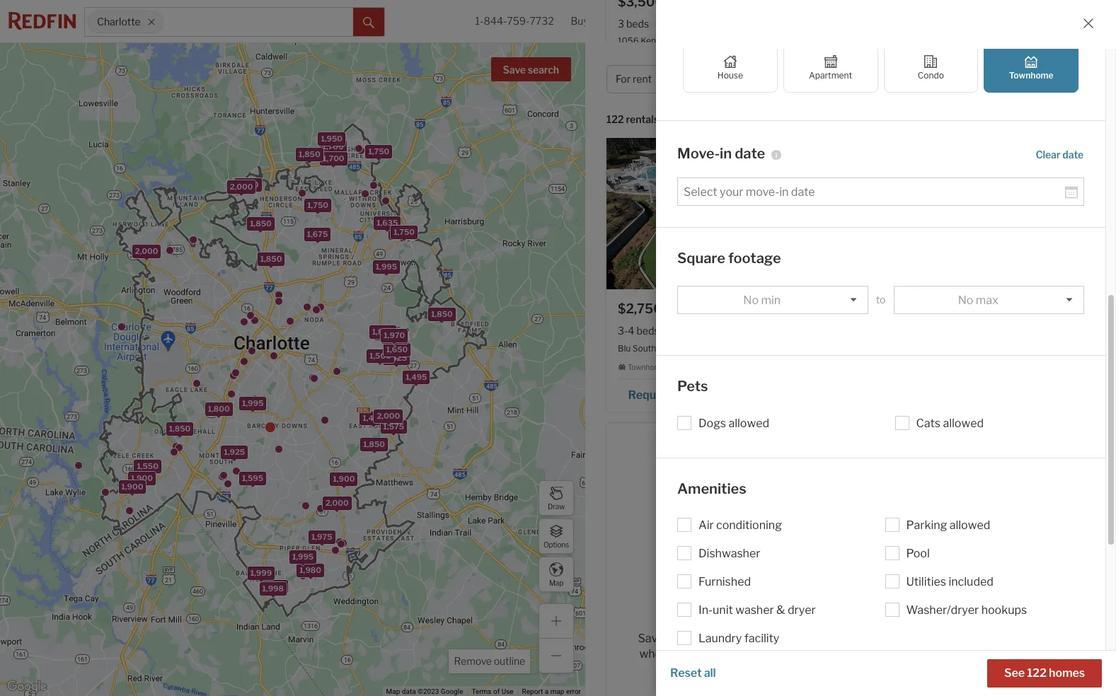 Task type: locate. For each thing, give the bounding box(es) containing it.
photo of 1302 gleason way, charlotte, nc 28217 image
[[854, 423, 1091, 597]]

1 vertical spatial search
[[730, 669, 766, 682]]

a down townhomes
[[675, 389, 682, 402]]

1 horizontal spatial 28217
[[1031, 35, 1056, 46]]

1 vertical spatial 1,700
[[323, 153, 344, 163]]

0 vertical spatial map
[[549, 579, 563, 587]]

townhome
[[628, 55, 665, 64], [878, 55, 914, 64], [1009, 70, 1054, 80], [760, 73, 812, 85], [628, 363, 665, 371]]

terms of use
[[472, 688, 514, 696]]

1302 gleason way, charlotte, nc 28217
[[866, 651, 1023, 661]]

0 vertical spatial to
[[754, 113, 764, 126]]

1,700
[[322, 141, 343, 151], [323, 153, 344, 163], [237, 179, 258, 189]]

1 horizontal spatial nc
[[983, 651, 996, 661]]

facility
[[744, 632, 779, 645]]

nc left 28204 at right top
[[745, 35, 757, 46]]

28217 up "947-" at the top right of page
[[1031, 35, 1056, 46]]

utilities
[[906, 575, 946, 589]]

for
[[616, 73, 631, 85]]

1,550
[[137, 461, 158, 471]]

all filters • 3
[[976, 73, 1033, 85]]

(484) 947-7498
[[984, 81, 1073, 94]]

1 vertical spatial filters
[[692, 632, 723, 645]]

no left min
[[743, 293, 759, 307]]

filters inside all filters • 3 button
[[991, 73, 1019, 85]]

request a tour button
[[618, 76, 721, 97], [868, 76, 970, 97], [618, 384, 722, 405]]

1 horizontal spatial no
[[958, 293, 973, 307]]

0 horizontal spatial 3
[[618, 17, 624, 29]]

request
[[627, 81, 672, 94], [877, 81, 922, 94], [628, 389, 673, 402]]

square
[[677, 249, 725, 266]]

tour
[[683, 81, 706, 94], [933, 81, 955, 94], [684, 389, 706, 402]]

no
[[743, 293, 759, 307], [958, 293, 973, 307]]

1,900
[[131, 473, 152, 483], [333, 474, 354, 484], [121, 481, 143, 491]]

see 122 homes
[[1004, 667, 1085, 680]]

nc up the all filters • 3
[[1017, 35, 1029, 46]]

allowed right parking
[[950, 519, 990, 532]]

price for price
[[694, 73, 718, 85]]

122 rentals •
[[607, 113, 669, 126]]

homes
[[695, 647, 731, 661], [1049, 667, 1085, 680]]

/mo for $2,750+ /mo
[[672, 302, 696, 317]]

• inside button
[[1021, 73, 1024, 85]]

filters right all
[[991, 73, 1019, 85]]

1 vertical spatial 122
[[1027, 667, 1047, 680]]

0 vertical spatial filters
[[991, 73, 1019, 85]]

0 vertical spatial price
[[694, 73, 718, 85]]

:
[[697, 113, 699, 126]]

0 horizontal spatial search
[[528, 64, 559, 76]]

of
[[493, 688, 500, 696]]

0 vertical spatial 1,925
[[384, 332, 405, 342]]

move-in date
[[677, 145, 765, 162]]

Select your move-in date text field
[[684, 185, 1065, 199]]

©2023
[[418, 688, 439, 696]]

tour down rentals
[[683, 81, 706, 94]]

0 horizontal spatial •
[[666, 114, 669, 126]]

dogs
[[699, 416, 726, 430]]

1 horizontal spatial •
[[1021, 73, 1024, 85]]

0 horizontal spatial nc
[[745, 35, 757, 46]]

report a map error
[[522, 688, 581, 696]]

122 inside "button"
[[1027, 667, 1047, 680]]

charlotte left remove charlotte icon
[[97, 16, 141, 28]]

0 horizontal spatial charlotte
[[97, 16, 141, 28]]

the
[[750, 647, 767, 661]]

0 vertical spatial 122
[[607, 113, 624, 126]]

0 horizontal spatial 1,595
[[242, 473, 263, 483]]

date right the clear
[[1062, 148, 1084, 160]]

0 horizontal spatial ave,
[[685, 35, 702, 46]]

0 vertical spatial 1,595
[[386, 344, 407, 354]]

2 horizontal spatial 1,750
[[393, 227, 414, 237]]

$2,750+ /mo
[[618, 302, 696, 317]]

3 inside all filters • 3 button
[[1026, 73, 1033, 85]]

0 horizontal spatial map
[[386, 688, 400, 696]]

price button
[[685, 65, 745, 93]]

0 vertical spatial save
[[503, 64, 526, 76]]

1,925 down 1,800
[[224, 447, 245, 457]]

map down options
[[549, 579, 563, 587]]

1,599
[[323, 153, 344, 163]]

1 vertical spatial save
[[638, 632, 664, 645]]

photo of 9733 china grove church rd, pineville, nc 28134 image
[[607, 116, 843, 290]]

to left low)
[[754, 113, 764, 126]]

122 left rentals
[[607, 113, 624, 126]]

1,899
[[372, 327, 393, 337]]

844-
[[484, 15, 507, 27]]

save my search
[[683, 669, 766, 682]]

1 vertical spatial charlotte
[[607, 57, 677, 76]]

all
[[704, 667, 716, 680]]

1 horizontal spatial save
[[638, 632, 664, 645]]

1 horizontal spatial 3
[[1026, 73, 1033, 85]]

draw button
[[539, 481, 574, 516]]

townhome inside townhome button
[[760, 73, 812, 85]]

1 horizontal spatial date
[[1062, 148, 1084, 160]]

nc down the hookups
[[983, 651, 996, 661]]

1 horizontal spatial charlotte
[[607, 57, 677, 76]]

get
[[747, 632, 765, 645]]

nc
[[745, 35, 757, 46], [1017, 35, 1029, 46], [983, 651, 996, 661]]

/mo up townhomes
[[672, 302, 696, 317]]

no left max
[[958, 293, 973, 307]]

1 horizontal spatial map
[[549, 579, 563, 587]]

townhome inside townhome option
[[1009, 70, 1054, 80]]

save left my
[[683, 669, 709, 682]]

0 vertical spatial beds
[[626, 17, 649, 29]]

amenities
[[677, 480, 746, 497]]

homes down laundry in the bottom of the page
[[695, 647, 731, 661]]

1 horizontal spatial search
[[730, 669, 766, 682]]

(704) 661-9524
[[736, 81, 823, 94]]

clear
[[1036, 148, 1060, 160]]

request a tour button for (704) 661-9524
[[618, 76, 721, 97]]

date right in
[[735, 145, 765, 162]]

1 vertical spatial to
[[876, 294, 886, 306]]

1 vertical spatial beds
[[637, 325, 659, 337]]

price for price (high to low)
[[701, 113, 726, 126]]

remove townhome image
[[819, 75, 827, 84]]

0 horizontal spatial 122
[[607, 113, 624, 126]]

save inside button
[[503, 64, 526, 76]]

homes right see
[[1049, 667, 1085, 680]]

0 horizontal spatial 1,925
[[224, 447, 245, 457]]

beds right 4
[[637, 325, 659, 337]]

Condo checkbox
[[884, 43, 978, 92]]

save search button
[[491, 57, 571, 81]]

apartment
[[809, 70, 852, 80]]

save for save your filters and get updated when new homes hit the market.
[[638, 632, 664, 645]]

1 vertical spatial 1,595
[[242, 473, 263, 483]]

1+
[[853, 73, 863, 85]]

favorite button checkbox
[[813, 301, 832, 319]]

charlotte, for 28204
[[704, 35, 743, 46]]

661-
[[767, 81, 793, 94]]

clear date button
[[1035, 142, 1084, 166]]

allowed right dogs
[[729, 416, 769, 430]]

1 vertical spatial 3
[[1026, 73, 1033, 85]]

allowed for dogs allowed
[[729, 416, 769, 430]]

1 horizontal spatial homes
[[1049, 667, 1085, 680]]

0 vertical spatial search
[[528, 64, 559, 76]]

0 horizontal spatial filters
[[692, 632, 723, 645]]

remove outline button
[[449, 650, 530, 674]]

request a tour down "condo"
[[877, 81, 955, 94]]

request for (704)
[[627, 81, 672, 94]]

1 vertical spatial homes
[[1049, 667, 1085, 680]]

photos button
[[1003, 116, 1061, 138]]

2 vertical spatial 1,750
[[393, 227, 414, 237]]

nc for 28204
[[745, 35, 757, 46]]

1 horizontal spatial filters
[[991, 73, 1019, 85]]

washer
[[735, 604, 774, 617]]

$3,399
[[866, 609, 911, 624]]

remove outline
[[454, 655, 525, 667]]

0 horizontal spatial no
[[743, 293, 759, 307]]

ave,
[[685, 35, 702, 46], [957, 35, 974, 46]]

no for no max
[[958, 293, 973, 307]]

to right favorite button image
[[876, 294, 886, 306]]

request a tour down the charlotte rentals
[[627, 81, 706, 94]]

save your filters and get updated when new homes hit the market.
[[638, 632, 811, 661]]

28217 up see
[[998, 651, 1023, 661]]

(high
[[728, 113, 752, 126]]

2 vertical spatial save
[[683, 669, 709, 682]]

/mo left no max
[[914, 302, 938, 317]]

for rent button
[[607, 65, 679, 93]]

date
[[735, 145, 765, 162], [1062, 148, 1084, 160]]

photos
[[1006, 117, 1044, 130]]

when
[[639, 647, 668, 661]]

1 horizontal spatial 1,925
[[384, 332, 405, 342]]

homes inside "button"
[[1049, 667, 1085, 680]]

charlotte, up rentals
[[704, 35, 743, 46]]

2 horizontal spatial save
[[683, 669, 709, 682]]

1,500
[[369, 351, 391, 361]]

save down 1-844-759-7732 link at the left
[[503, 64, 526, 76]]

charlotte, right way,
[[942, 651, 982, 661]]

0 horizontal spatial homes
[[695, 647, 731, 661]]

6145
[[868, 35, 888, 46]]

0 vertical spatial homes
[[695, 647, 731, 661]]

tour for (484)
[[933, 81, 955, 94]]

furnished
[[699, 575, 751, 589]]

1,925 up 1,650
[[384, 332, 405, 342]]

cats allowed
[[916, 416, 984, 430]]

• inside 122 rentals •
[[666, 114, 669, 126]]

0 horizontal spatial to
[[754, 113, 764, 126]]

ave, up rentals
[[685, 35, 702, 46]]

1,925
[[384, 332, 405, 342], [224, 447, 245, 457]]

7732
[[530, 15, 554, 27]]

save inside "save your filters and get updated when new homes hit the market."
[[638, 632, 664, 645]]

a down the charlotte rentals
[[675, 81, 681, 94]]

price inside button
[[701, 113, 726, 126]]

1 vertical spatial 28217
[[998, 651, 1023, 661]]

2 no from the left
[[958, 293, 973, 307]]

1,995
[[375, 261, 397, 271], [242, 398, 263, 408], [292, 552, 313, 562], [263, 581, 285, 591]]

1 vertical spatial price
[[701, 113, 726, 126]]

1,650
[[386, 344, 407, 354]]

0 vertical spatial •
[[1021, 73, 1024, 85]]

1 vertical spatial map
[[386, 688, 400, 696]]

option group containing house
[[683, 43, 1079, 92]]

option group
[[683, 43, 1079, 92]]

1 vertical spatial 1,925
[[224, 447, 245, 457]]

save up when on the right bottom of the page
[[638, 632, 664, 645]]

1 vertical spatial •
[[666, 114, 669, 126]]

table button
[[1061, 116, 1095, 137]]

1,499
[[362, 413, 384, 423]]

/mo for $3,400 /mo
[[914, 302, 938, 317]]

map for map data ©2023 google
[[386, 688, 400, 696]]

1 no from the left
[[743, 293, 759, 307]]

submit search image
[[363, 17, 374, 28]]

a
[[675, 81, 681, 94], [924, 81, 930, 94], [675, 389, 682, 402], [545, 688, 549, 696]]

homes inside "save your filters and get updated when new homes hit the market."
[[695, 647, 731, 661]]

ave, right 'crossing'
[[957, 35, 974, 46]]

0 horizontal spatial save
[[503, 64, 526, 76]]

1 horizontal spatial ave,
[[957, 35, 974, 46]]

0 vertical spatial charlotte
[[97, 16, 141, 28]]

6145 station crossing ave, charlotte, nc 28217
[[868, 35, 1056, 46]]

charlotte down the 1056
[[607, 57, 677, 76]]

allowed right cats
[[943, 416, 984, 430]]

122 inside 122 rentals •
[[607, 113, 624, 126]]

map region
[[0, 0, 617, 696]]

0 vertical spatial 1,750
[[368, 146, 389, 156]]

1 horizontal spatial to
[[876, 294, 886, 306]]

outline
[[494, 655, 525, 667]]

beds up the 1056
[[626, 17, 649, 29]]

charlotte, up all filters • 3 button
[[976, 35, 1015, 46]]

122 right see
[[1027, 667, 1047, 680]]

save for save my search
[[683, 669, 709, 682]]

tour for (704)
[[683, 81, 706, 94]]

search down 7732
[[528, 64, 559, 76]]

search down hit
[[730, 669, 766, 682]]

0 horizontal spatial date
[[735, 145, 765, 162]]

rentals
[[626, 113, 659, 126]]

1 vertical spatial 1,750
[[307, 200, 328, 210]]

filters left and
[[692, 632, 723, 645]]

price inside button
[[694, 73, 718, 85]]

tour down "condo"
[[933, 81, 955, 94]]

washer/dryer hookups
[[906, 604, 1027, 617]]

2 horizontal spatial nc
[[1017, 35, 1029, 46]]

/mo down the utilities
[[911, 609, 935, 624]]

1-844-759-7732
[[475, 15, 554, 27]]

map left 'data'
[[386, 688, 400, 696]]

1 horizontal spatial 122
[[1027, 667, 1047, 680]]

map inside map button
[[549, 579, 563, 587]]

house
[[718, 70, 743, 80]]



Task type: describe. For each thing, give the bounding box(es) containing it.
1302
[[866, 651, 886, 661]]

/
[[879, 73, 883, 85]]

sort :
[[676, 113, 699, 126]]

hit
[[734, 647, 747, 661]]

allowed for parking allowed
[[950, 519, 990, 532]]

all
[[976, 73, 989, 85]]

0 vertical spatial 3
[[618, 17, 624, 29]]

1,575
[[383, 422, 404, 432]]

updated
[[768, 632, 811, 645]]

and
[[725, 632, 745, 645]]

tour up dogs
[[684, 389, 706, 402]]

1+ bd / 1.5+ ba
[[853, 73, 918, 85]]

in
[[720, 145, 732, 162]]

my
[[712, 669, 728, 682]]

photo of 444 e 33rd st, charlotte, nc 28205 image
[[856, 116, 1093, 290]]

(484)
[[984, 81, 1014, 94]]

south
[[633, 343, 656, 354]]

0 vertical spatial 28217
[[1031, 35, 1056, 46]]

• for filters
[[1021, 73, 1024, 85]]

nc for 28217
[[983, 651, 996, 661]]

bd
[[865, 73, 877, 85]]

cats
[[916, 416, 941, 430]]

condo
[[918, 70, 944, 80]]

request a tour for (704) 661-9524
[[627, 81, 706, 94]]

1.5+
[[885, 73, 905, 85]]

2 ave, from the left
[[957, 35, 974, 46]]

0 horizontal spatial 28217
[[998, 651, 1023, 661]]

hookups
[[981, 604, 1027, 617]]

for rent
[[616, 73, 652, 85]]

(484) 947-7498 link
[[970, 74, 1081, 99]]

all filters • 3 button
[[950, 65, 1042, 93]]

no for no min
[[743, 293, 759, 307]]

error
[[566, 688, 581, 696]]

1,799
[[384, 331, 405, 341]]

market.
[[770, 647, 810, 661]]

gleason
[[888, 651, 920, 661]]

7498
[[1043, 81, 1073, 94]]

favorite button image
[[813, 301, 832, 319]]

1,635
[[376, 217, 398, 227]]

Townhome checkbox
[[984, 43, 1079, 92]]

1056 kenilworth ave, charlotte, nc 28204
[[618, 35, 786, 46]]

1 ave, from the left
[[685, 35, 702, 46]]

1,425
[[386, 353, 407, 363]]

no max
[[958, 293, 998, 307]]

filters inside "save your filters and get updated when new homes hit the market."
[[692, 632, 723, 645]]

0 vertical spatial 1,700
[[322, 141, 343, 151]]

favorite button image
[[1063, 301, 1081, 319]]

1 horizontal spatial 1,750
[[368, 146, 389, 156]]

$2,750+
[[618, 302, 670, 317]]

date inside clear date button
[[1062, 148, 1084, 160]]

way,
[[922, 651, 941, 661]]

data
[[402, 688, 416, 696]]

dishwasher
[[699, 547, 760, 561]]

map data ©2023 google
[[386, 688, 463, 696]]

google
[[441, 688, 463, 696]]

(704)
[[736, 81, 765, 94]]

terms of use link
[[472, 688, 514, 696]]

a favorited home image
[[654, 505, 795, 601]]

3-
[[618, 325, 628, 337]]

parking allowed
[[906, 519, 990, 532]]

28204
[[759, 35, 786, 46]]

station
[[890, 35, 919, 46]]

move-
[[677, 145, 720, 162]]

air
[[699, 519, 714, 532]]

see
[[1004, 667, 1025, 680]]

• for rentals
[[666, 114, 669, 126]]

1,995 down 1,450
[[375, 261, 397, 271]]

charlotte for charlotte
[[97, 16, 141, 28]]

save for save search
[[503, 64, 526, 76]]

square footage
[[677, 249, 781, 266]]

search inside button
[[528, 64, 559, 76]]

charlotte for charlotte rentals
[[607, 57, 677, 76]]

a down "condo"
[[924, 81, 930, 94]]

Apartment checkbox
[[783, 43, 878, 92]]

1,970
[[383, 330, 405, 340]]

2 vertical spatial 1,700
[[237, 179, 258, 189]]

1,998
[[262, 583, 283, 593]]

reset all
[[670, 667, 716, 680]]

charlotte, for 28217
[[942, 651, 982, 661]]

allowed for cats allowed
[[943, 416, 984, 430]]

reset all button
[[670, 660, 716, 688]]

to inside button
[[754, 113, 764, 126]]

sort
[[676, 113, 697, 126]]

remove charlotte image
[[147, 18, 156, 26]]

terms
[[472, 688, 492, 696]]

map button
[[539, 557, 574, 592]]

utilities included
[[906, 575, 994, 589]]

google image
[[4, 678, 50, 696]]

rent
[[633, 73, 652, 85]]

request a tour down blu south townhomes
[[628, 389, 706, 402]]

draw
[[548, 502, 565, 511]]

save search
[[503, 64, 559, 76]]

0 horizontal spatial 1,750
[[307, 200, 328, 210]]

/mo for $3,399 /mo
[[911, 609, 935, 624]]

1+ bd / 1.5+ ba button
[[844, 65, 944, 93]]

blu
[[618, 343, 631, 354]]

map for map
[[549, 579, 563, 587]]

options
[[543, 540, 569, 549]]

townhomes
[[658, 343, 706, 354]]

1 horizontal spatial 1,595
[[386, 344, 407, 354]]

max
[[976, 293, 998, 307]]

a left map
[[545, 688, 549, 696]]

price (high to low) button
[[699, 113, 797, 126]]

favorite button checkbox
[[1063, 301, 1081, 319]]

pool
[[906, 547, 930, 561]]

blu south townhomes
[[618, 343, 706, 354]]

footage
[[728, 249, 781, 266]]

remove 1+ bd / 1.5+ ba image
[[925, 75, 934, 84]]

min
[[761, 293, 781, 307]]

4
[[628, 325, 634, 337]]

1,995 up 1,980
[[292, 552, 313, 562]]

1,400
[[376, 328, 398, 338]]

price (high to low)
[[701, 113, 785, 126]]

947-
[[1016, 81, 1043, 94]]

1,950
[[321, 134, 342, 144]]

request a tour for (484) 947-7498
[[877, 81, 955, 94]]

1,495
[[405, 372, 427, 382]]

1,675
[[307, 229, 328, 239]]

map
[[550, 688, 564, 696]]

request for (484)
[[877, 81, 922, 94]]

included
[[949, 575, 994, 589]]

1,999
[[250, 568, 271, 578]]

House checkbox
[[683, 43, 778, 92]]

1,995 down 1,999
[[263, 581, 285, 591]]

request a tour button for (484) 947-7498
[[868, 76, 970, 97]]

1,995 right 1,800
[[242, 398, 263, 408]]

3 beds
[[618, 17, 649, 29]]



Task type: vqa. For each thing, say whether or not it's contained in the screenshot.
3rd ▾ from left
no



